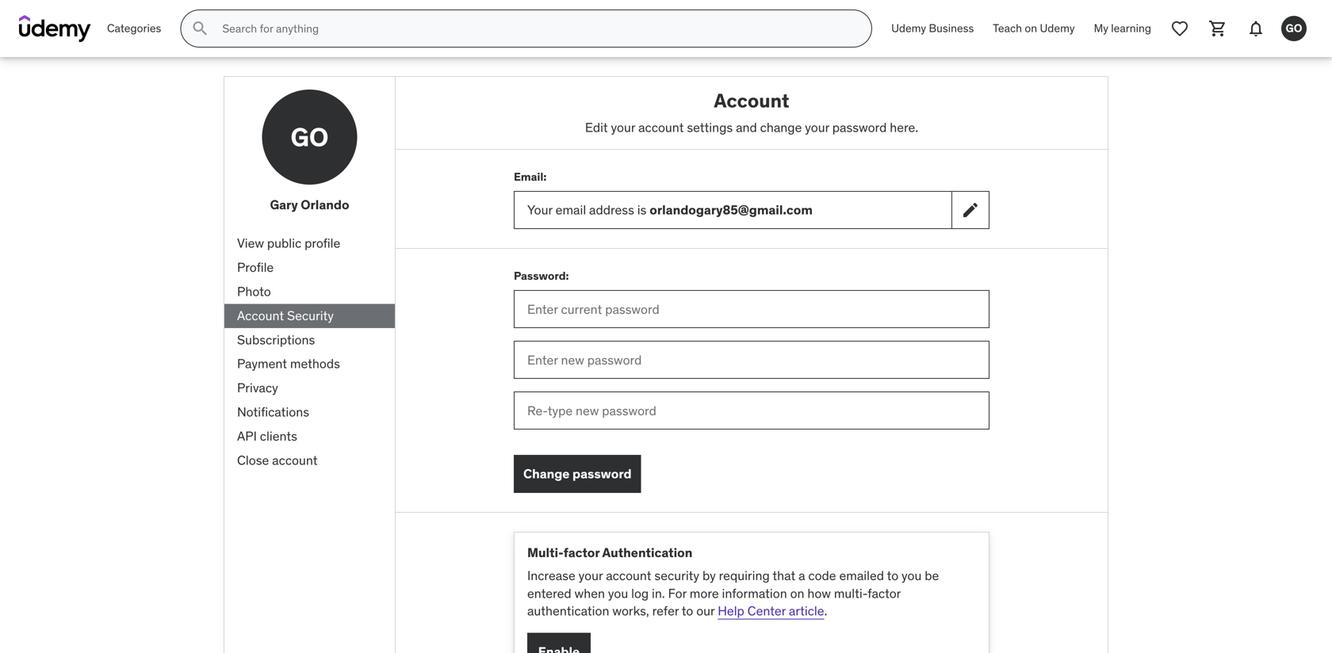 Task type: locate. For each thing, give the bounding box(es) containing it.
go right notifications icon
[[1286, 21, 1303, 35]]

account left the settings
[[638, 119, 684, 135]]

0 horizontal spatial account
[[237, 308, 284, 324]]

account inside account edit your account settings and change your password here.
[[714, 89, 790, 113]]

factor up increase
[[564, 545, 600, 561]]

1 horizontal spatial account
[[714, 89, 790, 113]]

1 vertical spatial factor
[[868, 585, 901, 602]]

how
[[808, 585, 831, 602]]

1 vertical spatial to
[[682, 603, 693, 620]]

you up works,
[[608, 585, 628, 602]]

multi-
[[834, 585, 868, 602]]

0 vertical spatial password
[[833, 119, 887, 135]]

1 vertical spatial account
[[237, 308, 284, 324]]

account security link
[[224, 304, 395, 328]]

1 horizontal spatial factor
[[868, 585, 901, 602]]

1 vertical spatial you
[[608, 585, 628, 602]]

go link
[[1275, 10, 1313, 48]]

close account link
[[224, 449, 395, 473]]

notifications
[[237, 404, 309, 420]]

0 vertical spatial account
[[638, 119, 684, 135]]

udemy left the business
[[891, 21, 926, 35]]

1 horizontal spatial go
[[1286, 21, 1303, 35]]

my learning
[[1094, 21, 1151, 35]]

edit
[[585, 119, 608, 135]]

1 vertical spatial password
[[573, 466, 632, 482]]

0 horizontal spatial your
[[579, 568, 603, 584]]

privacy
[[237, 380, 278, 396]]

udemy left the my
[[1040, 21, 1075, 35]]

your right change
[[805, 119, 829, 135]]

0 vertical spatial on
[[1025, 21, 1037, 35]]

udemy
[[891, 21, 926, 35], [1040, 21, 1075, 35]]

0 vertical spatial you
[[902, 568, 922, 584]]

account down photo
[[237, 308, 284, 324]]

close
[[237, 452, 269, 469]]

account inside view public profile profile photo account security subscriptions payment methods privacy notifications api clients close account
[[272, 452, 318, 469]]

account down api clients link
[[272, 452, 318, 469]]

go
[[1286, 21, 1303, 35], [291, 121, 329, 153]]

1 horizontal spatial udemy
[[1040, 21, 1075, 35]]

2 udemy from the left
[[1040, 21, 1075, 35]]

security
[[655, 568, 700, 584]]

0 horizontal spatial you
[[608, 585, 628, 602]]

on
[[1025, 21, 1037, 35], [790, 585, 805, 602]]

.
[[824, 603, 827, 620]]

you left the be
[[902, 568, 922, 584]]

your right edit
[[611, 119, 635, 135]]

in.
[[652, 585, 665, 602]]

change
[[523, 466, 570, 482]]

my learning link
[[1085, 10, 1161, 48]]

your inside increase your account security by requiring that a code emailed to you be entered when you log in. for more information on how multi-factor authentication works, refer to our
[[579, 568, 603, 584]]

account inside increase your account security by requiring that a code emailed to you be entered when you log in. for more information on how multi-factor authentication works, refer to our
[[606, 568, 652, 584]]

0 horizontal spatial password
[[573, 466, 632, 482]]

subscriptions
[[237, 332, 315, 348]]

change
[[760, 119, 802, 135]]

1 vertical spatial account
[[272, 452, 318, 469]]

2 vertical spatial account
[[606, 568, 652, 584]]

teach on udemy link
[[984, 10, 1085, 48]]

to left our
[[682, 603, 693, 620]]

to
[[887, 568, 899, 584], [682, 603, 693, 620]]

authentication
[[602, 545, 693, 561]]

0 horizontal spatial to
[[682, 603, 693, 620]]

your
[[611, 119, 635, 135], [805, 119, 829, 135], [579, 568, 603, 584]]

shopping cart with 0 items image
[[1209, 19, 1228, 38]]

account inside view public profile profile photo account security subscriptions payment methods privacy notifications api clients close account
[[237, 308, 284, 324]]

password:
[[514, 269, 569, 283]]

to right emailed
[[887, 568, 899, 584]]

factor
[[564, 545, 600, 561], [868, 585, 901, 602]]

account up 'and'
[[714, 89, 790, 113]]

your up when
[[579, 568, 603, 584]]

code
[[808, 568, 836, 584]]

works,
[[612, 603, 649, 620]]

go up gary orlando
[[291, 121, 329, 153]]

password right change
[[573, 466, 632, 482]]

0 vertical spatial account
[[714, 89, 790, 113]]

authentication
[[527, 603, 609, 620]]

you
[[902, 568, 922, 584], [608, 585, 628, 602]]

teach on udemy
[[993, 21, 1075, 35]]

factor down emailed
[[868, 585, 901, 602]]

account
[[638, 119, 684, 135], [272, 452, 318, 469], [606, 568, 652, 584]]

0 horizontal spatial udemy
[[891, 21, 926, 35]]

on right teach
[[1025, 21, 1037, 35]]

log
[[631, 585, 649, 602]]

view public profile profile photo account security subscriptions payment methods privacy notifications api clients close account
[[237, 235, 340, 469]]

1 vertical spatial go
[[291, 121, 329, 153]]

1 vertical spatial on
[[790, 585, 805, 602]]

information
[[722, 585, 787, 602]]

api
[[237, 428, 257, 444]]

payment
[[237, 356, 287, 372]]

account up log
[[606, 568, 652, 584]]

0 vertical spatial to
[[887, 568, 899, 584]]

factor inside increase your account security by requiring that a code emailed to you be entered when you log in. for more information on how multi-factor authentication works, refer to our
[[868, 585, 901, 602]]

view
[[237, 235, 264, 252]]

change password
[[523, 466, 632, 482]]

gary orlando
[[270, 197, 349, 213]]

0 horizontal spatial on
[[790, 585, 805, 602]]

entered
[[527, 585, 572, 602]]

on down a
[[790, 585, 805, 602]]

security
[[287, 308, 334, 324]]

is
[[637, 202, 647, 218]]

password
[[833, 119, 887, 135], [573, 466, 632, 482]]

0 horizontal spatial factor
[[564, 545, 600, 561]]

here.
[[890, 119, 918, 135]]

1 horizontal spatial on
[[1025, 21, 1037, 35]]

public
[[267, 235, 302, 252]]

requiring
[[719, 568, 770, 584]]

1 horizontal spatial password
[[833, 119, 887, 135]]

0 vertical spatial factor
[[564, 545, 600, 561]]

privacy link
[[224, 376, 395, 400]]

password inside button
[[573, 466, 632, 482]]

refer
[[652, 603, 679, 620]]

profile link
[[224, 256, 395, 280]]

that
[[773, 568, 796, 584]]

Search for anything text field
[[219, 15, 853, 42]]

1 horizontal spatial to
[[887, 568, 899, 584]]

view public profile link
[[224, 232, 395, 256]]

password left 'here.'
[[833, 119, 887, 135]]

account
[[714, 89, 790, 113], [237, 308, 284, 324]]



Task type: describe. For each thing, give the bounding box(es) containing it.
clients
[[260, 428, 297, 444]]

when
[[575, 585, 605, 602]]

on inside teach on udemy link
[[1025, 21, 1037, 35]]

our
[[696, 603, 715, 620]]

Re-type new password password field
[[514, 392, 990, 430]]

subscriptions link
[[224, 328, 395, 352]]

and
[[736, 119, 757, 135]]

0 vertical spatial go
[[1286, 21, 1303, 35]]

help center article .
[[718, 603, 827, 620]]

2 horizontal spatial your
[[805, 119, 829, 135]]

help
[[718, 603, 744, 620]]

notifications image
[[1247, 19, 1266, 38]]

edit email image
[[961, 201, 980, 220]]

submit search image
[[191, 19, 210, 38]]

photo link
[[224, 280, 395, 304]]

profile
[[237, 259, 274, 276]]

multi-
[[527, 545, 564, 561]]

emailed
[[839, 568, 884, 584]]

wishlist image
[[1171, 19, 1190, 38]]

1 horizontal spatial you
[[902, 568, 922, 584]]

password inside account edit your account settings and change your password here.
[[833, 119, 887, 135]]

categories
[[107, 21, 161, 35]]

your email address is orlandogary85@gmail.com
[[527, 202, 813, 218]]

teach
[[993, 21, 1022, 35]]

change password button
[[514, 455, 641, 493]]

for
[[668, 585, 687, 602]]

email:
[[514, 170, 547, 184]]

gary
[[270, 197, 298, 213]]

api clients link
[[224, 425, 395, 449]]

a
[[799, 568, 805, 584]]

1 horizontal spatial your
[[611, 119, 635, 135]]

increase
[[527, 568, 576, 584]]

udemy image
[[19, 15, 91, 42]]

notifications link
[[224, 400, 395, 425]]

orlando
[[301, 197, 349, 213]]

multi-factor authentication
[[527, 545, 693, 561]]

help center article link
[[718, 603, 824, 620]]

account inside account edit your account settings and change your password here.
[[638, 119, 684, 135]]

article
[[789, 603, 824, 620]]

center
[[748, 603, 786, 620]]

by
[[703, 568, 716, 584]]

more
[[690, 585, 719, 602]]

1 udemy from the left
[[891, 21, 926, 35]]

address
[[589, 202, 634, 218]]

orlandogary85@gmail.com
[[650, 202, 813, 218]]

Enter new password password field
[[514, 341, 990, 379]]

email
[[556, 202, 586, 218]]

udemy business
[[891, 21, 974, 35]]

on inside increase your account security by requiring that a code emailed to you be entered when you log in. for more information on how multi-factor authentication works, refer to our
[[790, 585, 805, 602]]

profile
[[305, 235, 340, 252]]

Password: password field
[[514, 290, 990, 328]]

payment methods link
[[224, 352, 395, 376]]

account edit your account settings and change your password here.
[[585, 89, 918, 135]]

settings
[[687, 119, 733, 135]]

my
[[1094, 21, 1109, 35]]

your
[[527, 202, 553, 218]]

increase your account security by requiring that a code emailed to you be entered when you log in. for more information on how multi-factor authentication works, refer to our
[[527, 568, 939, 620]]

be
[[925, 568, 939, 584]]

business
[[929, 21, 974, 35]]

methods
[[290, 356, 340, 372]]

0 horizontal spatial go
[[291, 121, 329, 153]]

learning
[[1111, 21, 1151, 35]]

photo
[[237, 284, 271, 300]]

categories button
[[98, 10, 171, 48]]

udemy business link
[[882, 10, 984, 48]]



Task type: vqa. For each thing, say whether or not it's contained in the screenshot.
Submit search image
yes



